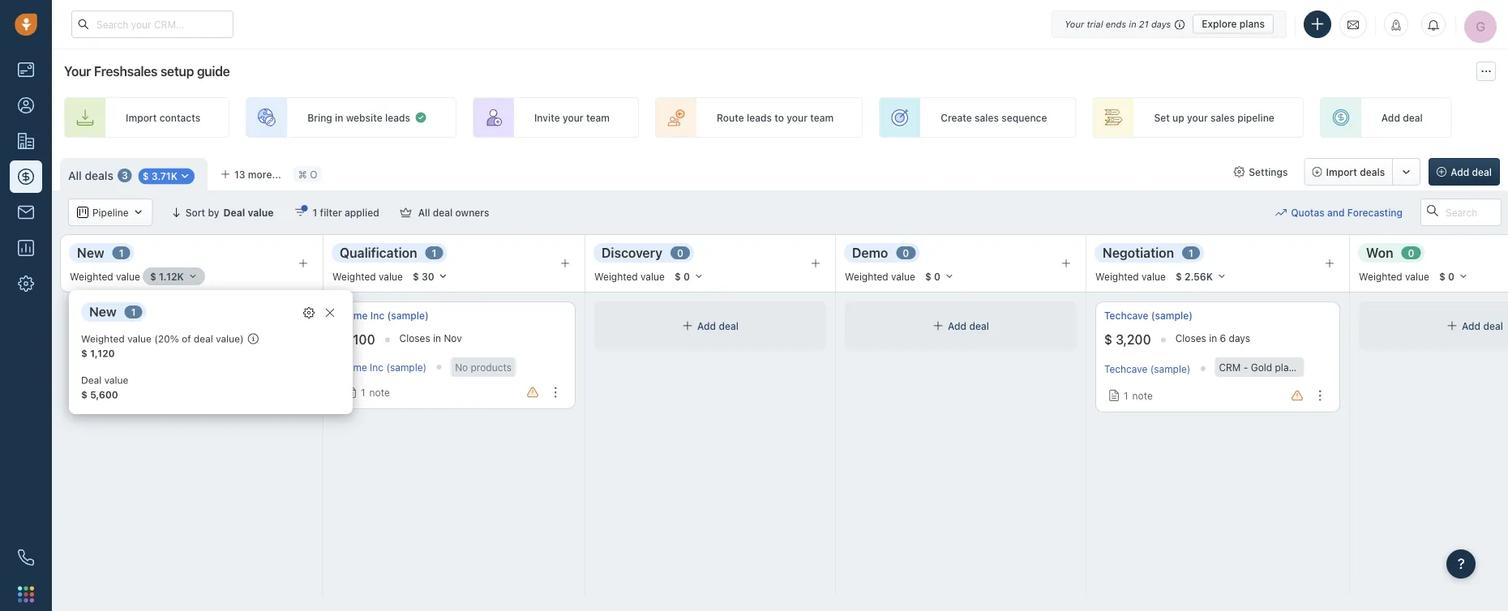 Task type: describe. For each thing, give the bounding box(es) containing it.
guide
[[197, 64, 230, 79]]

$ 30 button
[[405, 268, 455, 285]]

container_wx8msf4aqz5i3rn1 image inside the settings popup button
[[1233, 166, 1245, 178]]

nov
[[444, 333, 462, 344]]

1 filter applied
[[313, 207, 379, 218]]

create sales sequence link
[[879, 97, 1076, 138]]

1 down $ 1,120
[[97, 390, 102, 401]]

pipeline
[[1237, 112, 1275, 123]]

send email image
[[1348, 18, 1359, 31]]

$ 3.71k
[[142, 171, 178, 182]]

pipeline button
[[68, 199, 153, 226]]

$ 0 button for demo
[[918, 268, 962, 285]]

widgetz.io (sample) link
[[78, 309, 173, 323]]

2 crm - gold plan monthly (sample) from the left
[[1219, 362, 1377, 373]]

all deal owners button
[[390, 199, 500, 226]]

import for import contacts
[[126, 112, 157, 123]]

$ 0 for won
[[1439, 271, 1455, 282]]

1 crm from the left
[[198, 362, 220, 373]]

discovery
[[602, 245, 662, 260]]

forecasting
[[1347, 207, 1403, 218]]

your for your freshsales setup guide
[[64, 64, 91, 79]]

1.12k
[[159, 271, 184, 282]]

2.56k
[[1185, 271, 1213, 282]]

closes for $ 100
[[399, 333, 430, 344]]

weighted for qualification
[[332, 271, 376, 282]]

$ 3,200
[[1104, 332, 1151, 348]]

freshworks switcher image
[[18, 586, 34, 603]]

1 down $ 3,200
[[1124, 390, 1128, 401]]

filter
[[320, 207, 342, 218]]

leads inside bring in website leads link
[[385, 112, 410, 123]]

ends
[[1106, 19, 1126, 29]]

what's new image
[[1391, 19, 1402, 31]]

1 team from the left
[[586, 112, 610, 123]]

$ 2.56k
[[1176, 271, 1213, 282]]

phone image
[[18, 550, 34, 566]]

more...
[[248, 169, 281, 180]]

1 down 100
[[361, 387, 365, 398]]

in left '21'
[[1129, 19, 1137, 29]]

all for deal
[[418, 207, 430, 218]]

1 monthly from the left
[[277, 362, 314, 373]]

0 vertical spatial new
[[77, 245, 104, 260]]

weighted value for new
[[70, 271, 140, 282]]

weighted value for qualification
[[332, 271, 403, 282]]

setup
[[160, 64, 194, 79]]

$ 3.71k button
[[134, 166, 200, 185]]

no
[[455, 362, 468, 373]]

$ inside dropdown button
[[142, 171, 149, 182]]

your freshsales setup guide
[[64, 64, 230, 79]]

settings
[[1249, 166, 1288, 178]]

all deals 3
[[68, 169, 128, 182]]

container_wx8msf4aqz5i3rn1 image inside $ 3.71k button
[[179, 171, 191, 182]]

note for $ 100
[[369, 387, 390, 398]]

1 up "$ 30" button
[[432, 247, 437, 259]]

1 inside "button"
[[313, 207, 317, 218]]

value inside the deal value $ 5,600
[[104, 375, 128, 386]]

0 vertical spatial deal
[[223, 207, 245, 218]]

add deal inside 'button'
[[1451, 166, 1492, 178]]

import deals group
[[1304, 158, 1421, 186]]

weighted for won
[[1359, 271, 1403, 282]]

of
[[182, 333, 191, 345]]

freshsales
[[94, 64, 157, 79]]

weighted for demo
[[845, 271, 888, 282]]

note for $ 3,200
[[1132, 390, 1153, 401]]

closes in 6 days
[[1175, 333, 1250, 344]]

1 techcave (sample) from the top
[[1104, 310, 1193, 321]]

value for demo
[[891, 271, 915, 282]]

import contacts
[[126, 112, 200, 123]]

leads inside route leads to your team link
[[747, 112, 772, 123]]

1,120
[[90, 348, 115, 359]]

2 techcave from the top
[[1104, 363, 1148, 375]]

import for import deals
[[1326, 166, 1357, 178]]

invite your team link
[[473, 97, 639, 138]]

invite your team
[[534, 112, 610, 123]]

3 for deals
[[122, 170, 128, 181]]

value for negotiation
[[1142, 271, 1166, 282]]

set up your sales pipeline
[[1154, 112, 1275, 123]]

2 your from the left
[[787, 112, 808, 123]]

1 sales from the left
[[975, 112, 999, 123]]

settings button
[[1225, 158, 1296, 186]]

$ 30
[[413, 271, 434, 282]]

by
[[208, 207, 219, 218]]

bring in website leads link
[[246, 97, 456, 138]]

plans
[[1240, 18, 1265, 30]]

no products
[[455, 362, 512, 373]]

deal value $ 5,600
[[81, 375, 128, 401]]

o
[[310, 169, 317, 180]]

owners
[[455, 207, 489, 218]]

quotas and forecasting link
[[1276, 199, 1419, 226]]

13 more... button
[[212, 163, 290, 186]]

5,600 inside the deal value $ 5,600
[[90, 389, 118, 401]]

1 note for $ 3,200
[[1124, 390, 1153, 401]]

to
[[775, 112, 784, 123]]

in for new
[[183, 333, 191, 344]]

2 acme from the top
[[341, 362, 367, 373]]

route
[[717, 112, 744, 123]]

container_wx8msf4aqz5i3rn1 image inside pipeline dropdown button
[[133, 207, 144, 218]]

phone element
[[10, 542, 42, 574]]

weighted for new
[[70, 271, 113, 282]]

value for won
[[1405, 271, 1429, 282]]

deal inside new dialog
[[194, 333, 213, 345]]

set up your sales pipeline link
[[1093, 97, 1304, 138]]

2 acme inc (sample) link from the top
[[341, 362, 427, 373]]

contacts
[[159, 112, 200, 123]]

1 filter applied button
[[284, 199, 390, 226]]

0 horizontal spatial note
[[106, 390, 126, 401]]

1 horizontal spatial days
[[1151, 19, 1171, 29]]

in for negotiation
[[1209, 333, 1217, 344]]

closes for $ 3,200
[[1175, 333, 1206, 344]]

sort by deal value
[[185, 207, 274, 218]]

closes for $ 5,600
[[149, 333, 180, 344]]

negotiation
[[1103, 245, 1174, 260]]

weighted value for negotiation
[[1095, 271, 1166, 282]]

applied
[[345, 207, 379, 218]]

quotas
[[1291, 207, 1325, 218]]

⌘
[[298, 169, 307, 180]]

13 more...
[[234, 169, 281, 180]]

all deals link
[[68, 168, 113, 184]]

sequence
[[1002, 112, 1047, 123]]

new dialog
[[69, 290, 353, 414]]

up
[[1173, 112, 1184, 123]]

1 up $ 2.56k
[[1189, 247, 1194, 259]]

container_wx8msf4aqz5i3rn1 image inside bring in website leads link
[[414, 111, 427, 124]]

$ 3.71k button
[[138, 168, 195, 184]]

import deals
[[1326, 166, 1385, 178]]

import contacts link
[[64, 97, 230, 138]]

weighted value for won
[[1359, 271, 1429, 282]]

route leads to your team link
[[655, 97, 863, 138]]

30
[[422, 271, 434, 282]]

⌘ o
[[298, 169, 317, 180]]

add deal link
[[1320, 97, 1452, 138]]

sort
[[185, 207, 205, 218]]

products
[[471, 362, 512, 373]]

qualification
[[340, 245, 417, 260]]

1 gold from the left
[[230, 362, 252, 373]]

in for qualification
[[433, 333, 441, 344]]

1 note for $ 100
[[361, 387, 390, 398]]



Task type: vqa. For each thing, say whether or not it's contained in the screenshot.
Your trial ends in 21 days
yes



Task type: locate. For each thing, give the bounding box(es) containing it.
1 inside new dialog
[[131, 306, 136, 318]]

2 techcave (sample) from the top
[[1104, 363, 1191, 375]]

2 gold from the left
[[1251, 362, 1272, 373]]

team right the invite
[[586, 112, 610, 123]]

weighted value
[[70, 271, 140, 282], [332, 271, 403, 282], [594, 271, 665, 282], [845, 271, 915, 282], [1095, 271, 1166, 282], [1359, 271, 1429, 282]]

team
[[586, 112, 610, 123], [810, 112, 834, 123]]

your right the invite
[[563, 112, 584, 123]]

your left trial
[[1065, 19, 1084, 29]]

inc
[[370, 310, 385, 321], [370, 362, 384, 373]]

deal inside the deal value $ 5,600
[[81, 375, 102, 386]]

import up quotas and forecasting
[[1326, 166, 1357, 178]]

5,600
[[89, 332, 125, 348], [90, 389, 118, 401]]

container_wx8msf4aqz5i3rn1 image inside new dialog
[[303, 307, 315, 319]]

bring in website leads
[[307, 112, 410, 123]]

days
[[1151, 19, 1171, 29], [202, 333, 224, 344], [1229, 333, 1250, 344]]

1 down pipeline dropdown button at the top
[[119, 247, 124, 259]]

2 inc from the top
[[370, 362, 384, 373]]

bring
[[307, 112, 332, 123]]

0 vertical spatial import
[[126, 112, 157, 123]]

1 horizontal spatial 3
[[193, 333, 200, 344]]

1 horizontal spatial plan
[[1275, 362, 1295, 373]]

1 vertical spatial techcave (sample)
[[1104, 363, 1191, 375]]

add
[[1382, 112, 1400, 123], [1451, 166, 1469, 178], [697, 320, 716, 332], [948, 320, 967, 332], [1462, 320, 1481, 332]]

$ 1.12k
[[150, 271, 184, 282]]

crm down 6 at the right of page
[[1219, 362, 1241, 373]]

techcave (sample) link up 3,200
[[1104, 309, 1193, 323]]

explore plans
[[1202, 18, 1265, 30]]

3 closes from the left
[[1175, 333, 1206, 344]]

explore plans link
[[1193, 14, 1274, 34]]

new inside dialog
[[89, 304, 116, 320]]

2 $ 0 from the left
[[925, 271, 941, 282]]

deal down $ 1,120
[[81, 375, 102, 386]]

0 vertical spatial widgetz.io
[[78, 310, 128, 321]]

weighted value down qualification
[[332, 271, 403, 282]]

crm down value)
[[198, 362, 220, 373]]

-
[[223, 362, 228, 373], [1244, 362, 1248, 373]]

your left the freshsales at the top left of page
[[64, 64, 91, 79]]

3 $ 0 from the left
[[1439, 271, 1455, 282]]

create
[[941, 112, 972, 123]]

3 right of
[[193, 333, 200, 344]]

acme up '$ 100'
[[341, 310, 368, 321]]

0 horizontal spatial import
[[126, 112, 157, 123]]

widgetz.io up $ 5,600 on the left bottom of the page
[[78, 310, 128, 321]]

note down 1,120
[[106, 390, 126, 401]]

$ 100
[[341, 332, 375, 348]]

1 horizontal spatial leads
[[747, 112, 772, 123]]

deals
[[1360, 166, 1385, 178], [85, 169, 113, 182]]

1 $ 0 button from the left
[[667, 268, 711, 285]]

3.71k
[[151, 171, 178, 182]]

6 weighted value from the left
[[1359, 271, 1429, 282]]

route leads to your team
[[717, 112, 834, 123]]

weighted value down the won
[[1359, 271, 1429, 282]]

team right to
[[810, 112, 834, 123]]

in right the '(20%'
[[183, 333, 191, 344]]

1 vertical spatial inc
[[370, 362, 384, 373]]

5,600 down 1,120
[[90, 389, 118, 401]]

all
[[68, 169, 82, 182], [418, 207, 430, 218]]

weighted value for demo
[[845, 271, 915, 282]]

days right '21'
[[1151, 19, 1171, 29]]

1 horizontal spatial $ 0 button
[[918, 268, 962, 285]]

inc down 100
[[370, 362, 384, 373]]

13
[[234, 169, 245, 180]]

closes left of
[[149, 333, 180, 344]]

all left owners
[[418, 207, 430, 218]]

value for qualification
[[379, 271, 403, 282]]

1 vertical spatial deal
[[81, 375, 102, 386]]

1 horizontal spatial sales
[[1211, 112, 1235, 123]]

0 vertical spatial acme
[[341, 310, 368, 321]]

weighted inside new dialog
[[81, 333, 125, 345]]

1 horizontal spatial $ 0
[[925, 271, 941, 282]]

2 - from the left
[[1244, 362, 1248, 373]]

1 horizontal spatial crm
[[1219, 362, 1241, 373]]

widgetz.io down 1,120
[[78, 363, 127, 375]]

your right "up"
[[1187, 112, 1208, 123]]

1 vertical spatial acme inc (sample) link
[[341, 362, 427, 373]]

1 vertical spatial techcave (sample) link
[[1104, 363, 1191, 375]]

in left nov
[[433, 333, 441, 344]]

0 vertical spatial techcave
[[1104, 310, 1149, 321]]

weighted up widgetz.io (sample) link
[[70, 271, 113, 282]]

1 note down 100
[[361, 387, 390, 398]]

$ 0 button for discovery
[[667, 268, 711, 285]]

note down 100
[[369, 387, 390, 398]]

closes in nov
[[399, 333, 462, 344]]

1 acme from the top
[[341, 310, 368, 321]]

2 techcave (sample) link from the top
[[1104, 363, 1191, 375]]

3 $ 0 button from the left
[[1432, 268, 1476, 285]]

crm - gold plan monthly (sample) down 6 at the right of page
[[1219, 362, 1377, 373]]

1 left filter
[[313, 207, 317, 218]]

deal inside button
[[433, 207, 453, 218]]

1 vertical spatial all
[[418, 207, 430, 218]]

1 vertical spatial acme inc (sample)
[[341, 362, 427, 373]]

1 weighted value from the left
[[70, 271, 140, 282]]

1 horizontal spatial monthly
[[1297, 362, 1334, 373]]

$ 1,120
[[81, 348, 115, 359]]

0 vertical spatial techcave (sample) link
[[1104, 309, 1193, 323]]

weighted down the discovery
[[594, 271, 638, 282]]

2 leads from the left
[[747, 112, 772, 123]]

all deal owners
[[418, 207, 489, 218]]

0 vertical spatial all
[[68, 169, 82, 182]]

weighted for discovery
[[594, 271, 638, 282]]

weighted value (20% of deal value)
[[81, 333, 244, 345]]

1 vertical spatial new
[[89, 304, 116, 320]]

1 horizontal spatial your
[[1065, 19, 1084, 29]]

0 horizontal spatial your
[[563, 112, 584, 123]]

weighted down qualification
[[332, 271, 376, 282]]

1 up weighted value (20% of deal value)
[[131, 306, 136, 318]]

1 acme inc (sample) link from the top
[[341, 309, 429, 323]]

days for negotiation
[[1229, 333, 1250, 344]]

3 for in
[[193, 333, 200, 344]]

2 widgetz.io (sample) from the top
[[78, 363, 170, 375]]

3 your from the left
[[1187, 112, 1208, 123]]

$ 2.56k button
[[1168, 268, 1234, 285]]

0 horizontal spatial $ 0
[[675, 271, 690, 282]]

leads
[[385, 112, 410, 123], [747, 112, 772, 123]]

crm - gold plan monthly (sample) down value)
[[198, 362, 357, 373]]

1 vertical spatial 3
[[193, 333, 200, 344]]

container_wx8msf4aqz5i3rn1 image inside all deal owners button
[[400, 207, 412, 218]]

weighted up 1,120
[[81, 333, 125, 345]]

1 vertical spatial techcave
[[1104, 363, 1148, 375]]

2 weighted value from the left
[[332, 271, 403, 282]]

$ inside the deal value $ 5,600
[[81, 389, 87, 401]]

deals for all
[[85, 169, 113, 182]]

0 horizontal spatial crm - gold plan monthly (sample)
[[198, 362, 357, 373]]

crm - gold plan monthly (sample)
[[198, 362, 357, 373], [1219, 362, 1377, 373]]

import left contacts
[[126, 112, 157, 123]]

1 horizontal spatial your
[[787, 112, 808, 123]]

set
[[1154, 112, 1170, 123]]

acme inc (sample) down 100
[[341, 362, 427, 373]]

techcave (sample)
[[1104, 310, 1193, 321], [1104, 363, 1191, 375]]

0 horizontal spatial -
[[223, 362, 228, 373]]

deals up forecasting
[[1360, 166, 1385, 178]]

0 vertical spatial your
[[1065, 19, 1084, 29]]

value for new
[[116, 271, 140, 282]]

2 sales from the left
[[1211, 112, 1235, 123]]

import inside button
[[1326, 166, 1357, 178]]

4 weighted value from the left
[[845, 271, 915, 282]]

weighted value for discovery
[[594, 271, 665, 282]]

1 - from the left
[[223, 362, 228, 373]]

2 horizontal spatial 1 note
[[1124, 390, 1153, 401]]

3 inside all deals 3
[[122, 170, 128, 181]]

5 weighted value from the left
[[1095, 271, 1166, 282]]

1 closes from the left
[[149, 333, 180, 344]]

weighted value down the negotiation
[[1095, 271, 1166, 282]]

2 closes from the left
[[399, 333, 430, 344]]

deals inside button
[[1360, 166, 1385, 178]]

21
[[1139, 19, 1149, 29]]

0 horizontal spatial sales
[[975, 112, 999, 123]]

your
[[1065, 19, 1084, 29], [64, 64, 91, 79]]

2 crm from the left
[[1219, 362, 1241, 373]]

- down value)
[[223, 362, 228, 373]]

techcave down $ 3,200
[[1104, 363, 1148, 375]]

0 horizontal spatial team
[[586, 112, 610, 123]]

sales left pipeline on the right of page
[[1211, 112, 1235, 123]]

1 inc from the top
[[370, 310, 385, 321]]

2 $ 0 button from the left
[[918, 268, 962, 285]]

closes in 3 days
[[149, 333, 224, 344]]

1 horizontal spatial team
[[810, 112, 834, 123]]

1 horizontal spatial deal
[[223, 207, 245, 218]]

0 horizontal spatial gold
[[230, 362, 252, 373]]

2 widgetz.io from the top
[[78, 363, 127, 375]]

1 vertical spatial import
[[1326, 166, 1357, 178]]

and
[[1327, 207, 1345, 218]]

0 horizontal spatial plan
[[254, 362, 274, 373]]

deals for import
[[1360, 166, 1385, 178]]

weighted down demo
[[845, 271, 888, 282]]

1 widgetz.io from the top
[[78, 310, 128, 321]]

weighted down the negotiation
[[1095, 271, 1139, 282]]

new up $ 5,600 on the left bottom of the page
[[89, 304, 116, 320]]

2 horizontal spatial $ 0
[[1439, 271, 1455, 282]]

acme inc (sample) up 100
[[341, 310, 429, 321]]

$ 0 for demo
[[925, 271, 941, 282]]

add deal button
[[1429, 158, 1500, 186]]

sales right create
[[975, 112, 999, 123]]

acme down '$ 100'
[[341, 362, 367, 373]]

in
[[1129, 19, 1137, 29], [335, 112, 343, 123], [183, 333, 191, 344], [433, 333, 441, 344], [1209, 333, 1217, 344]]

0 horizontal spatial all
[[68, 169, 82, 182]]

note
[[369, 387, 390, 398], [106, 390, 126, 401], [1132, 390, 1153, 401]]

1 your from the left
[[563, 112, 584, 123]]

1 horizontal spatial gold
[[1251, 362, 1272, 373]]

0 horizontal spatial 3
[[122, 170, 128, 181]]

closes left nov
[[399, 333, 430, 344]]

acme inc (sample) link down 100
[[341, 362, 427, 373]]

1 horizontal spatial all
[[418, 207, 430, 218]]

1 horizontal spatial 1 note
[[361, 387, 390, 398]]

container_wx8msf4aqz5i3rn1 image
[[414, 111, 427, 124], [1233, 166, 1245, 178], [77, 207, 88, 218], [303, 307, 315, 319], [682, 320, 693, 332], [933, 320, 944, 332], [1447, 320, 1458, 332], [345, 387, 357, 398], [82, 390, 93, 401], [1108, 390, 1120, 401]]

1 note down 1,120
[[97, 390, 126, 401]]

2 plan from the left
[[1275, 362, 1295, 373]]

deal right by
[[223, 207, 245, 218]]

techcave up $ 3,200
[[1104, 310, 1149, 321]]

0
[[677, 247, 684, 259], [903, 247, 909, 259], [1408, 247, 1415, 259], [683, 271, 690, 282], [934, 271, 941, 282], [1448, 271, 1455, 282]]

container_wx8msf4aqz5i3rn1 image inside 1 filter applied "button"
[[295, 207, 306, 218]]

1 note
[[361, 387, 390, 398], [97, 390, 126, 401], [1124, 390, 1153, 401]]

container_wx8msf4aqz5i3rn1 image inside quotas and forecasting link
[[1276, 207, 1287, 218]]

acme inc (sample) link up 100
[[341, 309, 429, 323]]

1 horizontal spatial deals
[[1360, 166, 1385, 178]]

2 monthly from the left
[[1297, 362, 1334, 373]]

techcave
[[1104, 310, 1149, 321], [1104, 363, 1148, 375]]

2 acme inc (sample) from the top
[[341, 362, 427, 373]]

new
[[77, 245, 104, 260], [89, 304, 116, 320]]

0 horizontal spatial leads
[[385, 112, 410, 123]]

techcave (sample) up 3,200
[[1104, 310, 1193, 321]]

weighted value up widgetz.io (sample) link
[[70, 271, 140, 282]]

3 right all deals link
[[122, 170, 128, 181]]

1 acme inc (sample) from the top
[[341, 310, 429, 321]]

0 horizontal spatial monthly
[[277, 362, 314, 373]]

0 horizontal spatial your
[[64, 64, 91, 79]]

0 horizontal spatial $ 0 button
[[667, 268, 711, 285]]

1 horizontal spatial crm - gold plan monthly (sample)
[[1219, 362, 1377, 373]]

1 vertical spatial widgetz.io
[[78, 363, 127, 375]]

all for deals
[[68, 169, 82, 182]]

1 horizontal spatial note
[[369, 387, 390, 398]]

0 horizontal spatial deal
[[81, 375, 102, 386]]

in inside bring in website leads link
[[335, 112, 343, 123]]

weighted value down demo
[[845, 271, 915, 282]]

explore
[[1202, 18, 1237, 30]]

acme inc (sample)
[[341, 310, 429, 321], [341, 362, 427, 373]]

leads left to
[[747, 112, 772, 123]]

gold
[[230, 362, 252, 373], [1251, 362, 1272, 373]]

invite
[[534, 112, 560, 123]]

0 vertical spatial 5,600
[[89, 332, 125, 348]]

weighted
[[70, 271, 113, 282], [332, 271, 376, 282], [594, 271, 638, 282], [845, 271, 888, 282], [1095, 271, 1139, 282], [1359, 271, 1403, 282], [81, 333, 125, 345]]

import deals button
[[1304, 158, 1393, 186]]

0 vertical spatial techcave (sample)
[[1104, 310, 1193, 321]]

2 team from the left
[[810, 112, 834, 123]]

- down closes in 6 days
[[1244, 362, 1248, 373]]

0 horizontal spatial deals
[[85, 169, 113, 182]]

won
[[1366, 245, 1394, 260]]

your trial ends in 21 days
[[1065, 19, 1171, 29]]

your right to
[[787, 112, 808, 123]]

0 horizontal spatial closes
[[149, 333, 180, 344]]

Search field
[[1421, 199, 1502, 226]]

1 horizontal spatial -
[[1244, 362, 1248, 373]]

3 weighted value from the left
[[594, 271, 665, 282]]

2 horizontal spatial days
[[1229, 333, 1250, 344]]

0 vertical spatial widgetz.io (sample)
[[78, 310, 173, 321]]

1
[[313, 207, 317, 218], [119, 247, 124, 259], [432, 247, 437, 259], [1189, 247, 1194, 259], [131, 306, 136, 318], [361, 387, 365, 398], [97, 390, 102, 401], [1124, 390, 1128, 401]]

in left 6 at the right of page
[[1209, 333, 1217, 344]]

1 techcave from the top
[[1104, 310, 1149, 321]]

1 $ 0 from the left
[[675, 271, 690, 282]]

0 vertical spatial acme inc (sample) link
[[341, 309, 429, 323]]

weighted down the won
[[1359, 271, 1403, 282]]

crm
[[198, 362, 220, 373], [1219, 362, 1241, 373]]

0 horizontal spatial 1 note
[[97, 390, 126, 401]]

all inside all deal owners button
[[418, 207, 430, 218]]

your for your trial ends in 21 days
[[1065, 19, 1084, 29]]

100
[[353, 332, 375, 348]]

closes left 6 at the right of page
[[1175, 333, 1206, 344]]

container_wx8msf4aqz5i3rn1 image inside pipeline dropdown button
[[77, 207, 88, 218]]

1 widgetz.io (sample) from the top
[[78, 310, 173, 321]]

widgetz.io (sample) up $ 5,600 on the left bottom of the page
[[78, 310, 173, 321]]

6
[[1220, 333, 1226, 344]]

deal
[[1403, 112, 1423, 123], [1472, 166, 1492, 178], [433, 207, 453, 218], [719, 320, 739, 332], [969, 320, 989, 332], [1483, 320, 1503, 332], [194, 333, 213, 345]]

deals up pipeline
[[85, 169, 113, 182]]

note down 3,200
[[1132, 390, 1153, 401]]

quotas and forecasting
[[1291, 207, 1403, 218]]

1 vertical spatial 5,600
[[90, 389, 118, 401]]

deal inside 'button'
[[1472, 166, 1492, 178]]

in right bring
[[335, 112, 343, 123]]

(20%
[[154, 333, 179, 345]]

weighted for negotiation
[[1095, 271, 1139, 282]]

1 leads from the left
[[385, 112, 410, 123]]

your
[[563, 112, 584, 123], [787, 112, 808, 123], [1187, 112, 1208, 123]]

new down pipeline dropdown button at the top
[[77, 245, 104, 260]]

0 vertical spatial acme inc (sample)
[[341, 310, 429, 321]]

$ 5,600
[[78, 332, 125, 348]]

1 note down 3,200
[[1124, 390, 1153, 401]]

1 plan from the left
[[254, 362, 274, 373]]

2 horizontal spatial your
[[1187, 112, 1208, 123]]

0 horizontal spatial crm
[[198, 362, 220, 373]]

1 vertical spatial acme
[[341, 362, 367, 373]]

inc up 100
[[370, 310, 385, 321]]

1 vertical spatial your
[[64, 64, 91, 79]]

website
[[346, 112, 382, 123]]

widgetz.io (sample) down 1,120
[[78, 363, 170, 375]]

value
[[248, 207, 274, 218], [116, 271, 140, 282], [379, 271, 403, 282], [641, 271, 665, 282], [891, 271, 915, 282], [1142, 271, 1166, 282], [1405, 271, 1429, 282], [127, 333, 152, 345], [104, 375, 128, 386]]

container_wx8msf4aqz5i3rn1 image
[[179, 171, 191, 182], [133, 207, 144, 218], [295, 207, 306, 218], [400, 207, 412, 218], [1276, 207, 1287, 218], [324, 307, 336, 319], [248, 333, 259, 345]]

2 horizontal spatial $ 0 button
[[1432, 268, 1476, 285]]

1 vertical spatial widgetz.io (sample)
[[78, 363, 170, 375]]

3,200
[[1116, 332, 1151, 348]]

create sales sequence
[[941, 112, 1047, 123]]

1 horizontal spatial closes
[[399, 333, 430, 344]]

sales
[[975, 112, 999, 123], [1211, 112, 1235, 123]]

techcave (sample) down 3,200
[[1104, 363, 1191, 375]]

days right 6 at the right of page
[[1229, 333, 1250, 344]]

trial
[[1087, 19, 1103, 29]]

0 vertical spatial 3
[[122, 170, 128, 181]]

Search your CRM... text field
[[71, 11, 234, 38]]

1 techcave (sample) link from the top
[[1104, 309, 1193, 323]]

value)
[[216, 333, 244, 345]]

$ 0 button for won
[[1432, 268, 1476, 285]]

techcave (sample) link down 3,200
[[1104, 363, 1191, 375]]

weighted value down the discovery
[[594, 271, 665, 282]]

3
[[122, 170, 128, 181], [193, 333, 200, 344]]

2 horizontal spatial note
[[1132, 390, 1153, 401]]

days for new
[[202, 333, 224, 344]]

0 vertical spatial inc
[[370, 310, 385, 321]]

2 horizontal spatial closes
[[1175, 333, 1206, 344]]

0 horizontal spatial days
[[202, 333, 224, 344]]

value for discovery
[[641, 271, 665, 282]]

all up pipeline dropdown button at the top
[[68, 169, 82, 182]]

pipeline
[[92, 207, 129, 218]]

$ 0 for discovery
[[675, 271, 690, 282]]

1 horizontal spatial import
[[1326, 166, 1357, 178]]

add inside 'button'
[[1451, 166, 1469, 178]]

1 crm - gold plan monthly (sample) from the left
[[198, 362, 357, 373]]

5,600 up 1,120
[[89, 332, 125, 348]]

leads right website
[[385, 112, 410, 123]]

days right of
[[202, 333, 224, 344]]



